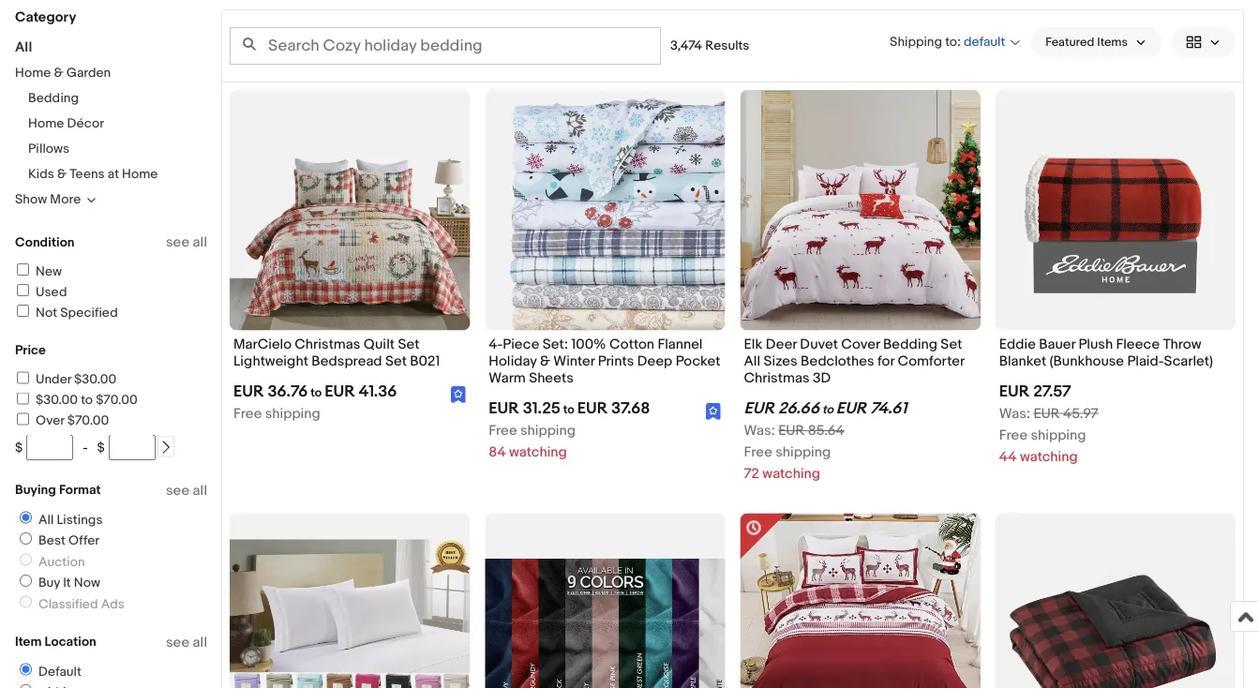 Task type: locate. For each thing, give the bounding box(es) containing it.
set:
[[543, 336, 569, 353]]

specified
[[60, 305, 118, 321]]

format
[[59, 483, 101, 499]]

:
[[958, 34, 961, 50]]

0 horizontal spatial christmas
[[295, 336, 361, 353]]

$30.00
[[74, 372, 116, 388], [36, 393, 78, 409]]

bedding up comforter
[[884, 336, 938, 353]]

christmas
[[295, 336, 361, 353], [744, 370, 810, 387]]

auction link
[[12, 554, 89, 570]]

1 vertical spatial see
[[166, 482, 190, 499]]

2 see all button from the top
[[166, 482, 207, 499]]

not specified
[[36, 305, 118, 321]]

$ for maximum value text box
[[97, 440, 105, 456]]

Not Specified checkbox
[[17, 305, 29, 317]]

marcielo christmas quilt set lightweight bedspread set b021 link
[[234, 336, 466, 375]]

quilt
[[364, 336, 395, 353]]

1 vertical spatial $30.00
[[36, 393, 78, 409]]

to right "36.76"
[[311, 386, 322, 400]]

free up 72 at bottom
[[744, 444, 773, 461]]

2 see all from the top
[[166, 482, 207, 499]]

eddie bauer plush fleece throw blanket (bunkhouse plaid-scarlet)
[[1000, 336, 1214, 370]]

$30.00 up $30.00 to $70.00
[[74, 372, 116, 388]]

1 horizontal spatial was:
[[1000, 405, 1031, 422]]

[object undefined] image
[[451, 386, 466, 403], [451, 386, 466, 403], [706, 403, 722, 420], [706, 403, 722, 420]]

2 vertical spatial all
[[193, 634, 207, 651]]

to left default
[[946, 34, 958, 50]]

eur
[[234, 382, 264, 402], [325, 382, 355, 402], [1000, 382, 1030, 402], [489, 399, 520, 419], [578, 399, 608, 419], [744, 399, 775, 419], [837, 399, 867, 419], [1034, 405, 1061, 422], [779, 422, 805, 439]]

show more
[[15, 192, 81, 208]]

not specified link
[[14, 305, 118, 321]]

home right at
[[122, 167, 158, 182]]

piece
[[503, 336, 540, 353]]

elk deer duvet cover bedding set all sizes bedclothes for comforter christmas 3d link
[[744, 336, 977, 392]]

utopia bedding fleece blanket 300gsm luxury bed blanket anti-static fuzzy soft image
[[485, 559, 726, 689]]

2 vertical spatial &
[[540, 353, 551, 370]]

to for 26.66
[[823, 403, 834, 417]]

prints
[[598, 353, 634, 370]]

$70.00 down $30.00 to $70.00
[[67, 413, 109, 429]]

Over $70.00 checkbox
[[17, 413, 29, 425]]

45.97
[[1064, 405, 1099, 422]]

new
[[36, 264, 62, 280]]

at
[[108, 167, 119, 182]]

watching right 44
[[1021, 449, 1078, 465]]

set up comforter
[[941, 336, 963, 353]]

free up 84
[[489, 422, 518, 439]]

was: inside eur 27.57 was: eur 45.97 free shipping 44 watching
[[1000, 405, 1031, 422]]

watching right 72 at bottom
[[763, 466, 821, 482]]

3 all from the top
[[193, 634, 207, 651]]

elk
[[744, 336, 763, 353]]

to inside eur 31.25 to eur 37.68
[[564, 403, 575, 417]]

eur down 27.57
[[1034, 405, 1061, 422]]

1 vertical spatial &
[[57, 167, 67, 182]]

christmas duvet cover set reversible reindeer red plaid comforter cover queen image
[[741, 513, 981, 689]]

shipping inside free shipping 84 watching
[[521, 422, 576, 439]]

buy it now
[[38, 576, 100, 591]]

under $30.00 link
[[14, 372, 116, 388]]

throw
[[1164, 336, 1202, 353]]

warm
[[489, 370, 526, 387]]

bedding inside home & garden bedding home décor pillows kids & teens at home
[[28, 91, 79, 106]]

3,474 results
[[671, 38, 750, 54]]

1 horizontal spatial bedding
[[884, 336, 938, 353]]

2 see from the top
[[166, 482, 190, 499]]

2 horizontal spatial all
[[744, 353, 761, 370]]

0 vertical spatial christmas
[[295, 336, 361, 353]]

0 horizontal spatial bedding
[[28, 91, 79, 106]]

bauer
[[1040, 336, 1076, 353]]

2 $ from the left
[[97, 440, 105, 456]]

best
[[38, 533, 66, 549]]

$ right -
[[97, 440, 105, 456]]

shipping down '45.97'
[[1031, 427, 1087, 444]]

Buy It Now radio
[[20, 575, 32, 587]]

0 vertical spatial all
[[15, 39, 32, 56]]

shipping down 85.64
[[776, 444, 831, 461]]

shipping down "36.76"
[[265, 405, 321, 422]]

not
[[36, 305, 57, 321]]

new link
[[14, 264, 62, 280]]

elk deer duvet cover bedding set all sizes bedclothes for comforter christmas 3d image
[[741, 90, 981, 330]]

eur 26.66 to eur 74.61 was: eur 85.64 free shipping 72 watching
[[744, 399, 907, 482]]

eur left 37.68
[[578, 399, 608, 419]]

(bunkhouse
[[1050, 353, 1125, 370]]

0 vertical spatial see all
[[166, 234, 207, 251]]

0 vertical spatial see all button
[[166, 234, 207, 251]]

to inside eur 36.76 to eur 41.36
[[311, 386, 322, 400]]

classified ads link
[[12, 596, 128, 613]]

all inside the elk deer duvet cover bedding set all sizes bedclothes for comforter christmas 3d
[[744, 353, 761, 370]]

all for used
[[193, 234, 207, 251]]

36.76
[[268, 382, 308, 402]]

$70.00 down under $30.00
[[96, 393, 138, 409]]

buying
[[15, 483, 56, 499]]

1 horizontal spatial christmas
[[744, 370, 810, 387]]

$30.00 to $70.00 checkbox
[[17, 393, 29, 405]]

christmas down the sizes
[[744, 370, 810, 387]]

0 vertical spatial bedding
[[28, 91, 79, 106]]

was:
[[1000, 405, 1031, 422], [744, 422, 776, 439]]

26.66
[[779, 399, 820, 419]]

eur up free shipping
[[234, 382, 264, 402]]

elk deer duvet cover bedding set all sizes bedclothes for comforter christmas 3d
[[744, 336, 965, 387]]

& up bedding link
[[54, 65, 63, 81]]

0 horizontal spatial $
[[15, 440, 23, 456]]

$ down over $70.00 checkbox
[[15, 440, 23, 456]]

1 horizontal spatial $
[[97, 440, 105, 456]]

0 horizontal spatial was:
[[744, 422, 776, 439]]

2 all from the top
[[193, 482, 207, 499]]

0 vertical spatial $30.00
[[74, 372, 116, 388]]

1500 thread count 4 piece bed sheet set - perfect christmas gift image
[[230, 540, 470, 689]]

& inside the 4-piece set: 100% cotton flannel holiday & winter prints deep pocket warm sheets
[[540, 353, 551, 370]]

&
[[54, 65, 63, 81], [57, 167, 67, 182], [540, 353, 551, 370]]

bedding down home & garden "link"
[[28, 91, 79, 106]]

christmas inside the elk deer duvet cover bedding set all sizes bedclothes for comforter christmas 3d
[[744, 370, 810, 387]]

home up pillows
[[28, 116, 64, 132]]

eur 31.25 to eur 37.68
[[489, 399, 651, 419]]

1 vertical spatial see all
[[166, 482, 207, 499]]

set down quilt
[[385, 353, 407, 370]]

all down category
[[15, 39, 32, 56]]

home décor link
[[28, 116, 104, 132]]

2 vertical spatial see
[[166, 634, 190, 651]]

1 vertical spatial home
[[28, 116, 64, 132]]

all listings link
[[12, 512, 106, 528]]

shipping down 31.25 at the bottom of the page
[[521, 422, 576, 439]]

all right all listings option
[[38, 512, 54, 528]]

1 see all from the top
[[166, 234, 207, 251]]

eddie bauer 50" x 70" throw (red-mountain plaid) image
[[996, 513, 1236, 689]]

set up b021
[[398, 336, 420, 353]]

plaid-
[[1128, 353, 1165, 370]]

0 vertical spatial all
[[193, 234, 207, 251]]

christmas up 'bedspread'
[[295, 336, 361, 353]]

submit price range image
[[159, 441, 172, 454]]

Classified Ads radio
[[20, 596, 32, 608]]

all listings
[[38, 512, 103, 528]]

$70.00
[[96, 393, 138, 409], [67, 413, 109, 429]]

to right 31.25 at the bottom of the page
[[564, 403, 575, 417]]

bedding
[[28, 91, 79, 106], [884, 336, 938, 353]]

1 vertical spatial all
[[744, 353, 761, 370]]

home up bedding link
[[15, 65, 51, 81]]

watching right 84
[[509, 444, 567, 461]]

1 vertical spatial bedding
[[884, 336, 938, 353]]

free up 44
[[1000, 427, 1028, 444]]

watching
[[509, 444, 567, 461], [1021, 449, 1078, 465], [763, 466, 821, 482]]

set
[[398, 336, 420, 353], [941, 336, 963, 353], [385, 353, 407, 370]]

set inside the elk deer duvet cover bedding set all sizes bedclothes for comforter christmas 3d
[[941, 336, 963, 353]]

3 see all button from the top
[[166, 634, 207, 651]]

default
[[38, 664, 81, 680]]

eur down 'bedspread'
[[325, 382, 355, 402]]

shipping inside eur 27.57 was: eur 45.97 free shipping 44 watching
[[1031, 427, 1087, 444]]

1 see from the top
[[166, 234, 190, 251]]

see all
[[166, 234, 207, 251], [166, 482, 207, 499], [166, 634, 207, 651]]

Minimum Value text field
[[26, 435, 73, 461]]

2 vertical spatial see all button
[[166, 634, 207, 651]]

eddie bauer plush fleece throw blanket (bunkhouse plaid-scarlet) image
[[996, 98, 1236, 323]]

was: up 72 at bottom
[[744, 422, 776, 439]]

27.57
[[1034, 382, 1072, 402]]

1 $ from the left
[[15, 440, 23, 456]]

all inside all listings "link"
[[38, 512, 54, 528]]

buy
[[38, 576, 60, 591]]

was: up 44
[[1000, 405, 1031, 422]]

bedclothes
[[801, 353, 875, 370]]

sizes
[[764, 353, 798, 370]]

item location
[[15, 635, 96, 651]]

free inside eur 27.57 was: eur 45.97 free shipping 44 watching
[[1000, 427, 1028, 444]]

2 horizontal spatial watching
[[1021, 449, 1078, 465]]

$30.00 down under
[[36, 393, 78, 409]]

free inside free shipping 84 watching
[[489, 422, 518, 439]]

1 horizontal spatial watching
[[763, 466, 821, 482]]

buy it now link
[[12, 575, 104, 591]]

all for all
[[15, 39, 32, 56]]

marcielo christmas quilt set lightweight bedspread set b021 image
[[230, 90, 470, 330]]

4-piece set: 100% cotton flannel holiday & winter prints deep pocket warm sheets image
[[485, 90, 726, 330]]

1 see all button from the top
[[166, 234, 207, 251]]

2 vertical spatial all
[[38, 512, 54, 528]]

to inside eur 26.66 to eur 74.61 was: eur 85.64 free shipping 72 watching
[[823, 403, 834, 417]]

view: gallery view image
[[1187, 32, 1221, 52]]

2 vertical spatial see all
[[166, 634, 207, 651]]

free
[[234, 405, 262, 422], [489, 422, 518, 439], [1000, 427, 1028, 444], [744, 444, 773, 461]]

more
[[50, 192, 81, 208]]

1 vertical spatial all
[[193, 482, 207, 499]]

deer
[[766, 336, 797, 353]]

to up 85.64
[[823, 403, 834, 417]]

all down elk
[[744, 353, 761, 370]]

& right kids
[[57, 167, 67, 182]]

44
[[1000, 449, 1017, 465]]

kids & teens at home link
[[28, 167, 158, 182]]

1 horizontal spatial all
[[38, 512, 54, 528]]

& up sheets
[[540, 353, 551, 370]]

0 horizontal spatial watching
[[509, 444, 567, 461]]

1 vertical spatial see all button
[[166, 482, 207, 499]]

1 vertical spatial christmas
[[744, 370, 810, 387]]

1 all from the top
[[193, 234, 207, 251]]

free shipping
[[234, 405, 321, 422]]

0 vertical spatial see
[[166, 234, 190, 251]]

84
[[489, 444, 506, 461]]

sheets
[[529, 370, 574, 387]]

0 horizontal spatial all
[[15, 39, 32, 56]]

see
[[166, 234, 190, 251], [166, 482, 190, 499], [166, 634, 190, 651]]

ads
[[101, 597, 125, 613]]

see for best offer
[[166, 482, 190, 499]]

Enter your search keyword text field
[[230, 27, 661, 65]]

all for all listings
[[38, 512, 54, 528]]

deep
[[638, 353, 673, 370]]



Task type: vqa. For each thing, say whether or not it's contained in the screenshot.
Was: within EUR 27.57 WAS: EUR 45.97 FREE SHIPPING 44 WATCHING
yes



Task type: describe. For each thing, give the bounding box(es) containing it.
all for best offer
[[193, 482, 207, 499]]

Best Offer radio
[[20, 533, 32, 545]]

holiday
[[489, 353, 537, 370]]

scarlet)
[[1165, 353, 1214, 370]]

watching inside eur 26.66 to eur 74.61 was: eur 85.64 free shipping 72 watching
[[763, 466, 821, 482]]

within radio
[[20, 685, 32, 689]]

over $70.00 link
[[14, 413, 109, 429]]

show
[[15, 192, 47, 208]]

items
[[1098, 35, 1129, 49]]

garden
[[66, 65, 111, 81]]

default
[[964, 34, 1006, 50]]

31.25
[[523, 399, 561, 419]]

default link
[[12, 664, 85, 680]]

Auction radio
[[20, 554, 32, 566]]

offer
[[68, 533, 100, 549]]

$30.00 to $70.00 link
[[14, 393, 138, 409]]

0 vertical spatial &
[[54, 65, 63, 81]]

2 vertical spatial home
[[122, 167, 158, 182]]

$30.00 to $70.00
[[36, 393, 138, 409]]

to down under $30.00
[[81, 393, 93, 409]]

featured items button
[[1031, 27, 1162, 57]]

teens
[[70, 167, 105, 182]]

1 vertical spatial $70.00
[[67, 413, 109, 429]]

auction
[[38, 554, 85, 570]]

bedding link
[[28, 91, 79, 106]]

100%
[[572, 336, 607, 353]]

eur down 'blanket'
[[1000, 382, 1030, 402]]

under $30.00
[[36, 372, 116, 388]]

home & garden link
[[15, 65, 111, 81]]

show more button
[[15, 192, 97, 208]]

to inside shipping to : default
[[946, 34, 958, 50]]

was: inside eur 26.66 to eur 74.61 was: eur 85.64 free shipping 72 watching
[[744, 422, 776, 439]]

b021
[[410, 353, 440, 370]]

New checkbox
[[17, 264, 29, 276]]

cover
[[842, 336, 880, 353]]

category
[[15, 8, 76, 25]]

christmas inside 'marcielo christmas quilt set lightweight bedspread set b021'
[[295, 336, 361, 353]]

duvet
[[800, 336, 839, 353]]

see all button for used
[[166, 234, 207, 251]]

0 vertical spatial home
[[15, 65, 51, 81]]

eur down the warm
[[489, 399, 520, 419]]

Default radio
[[20, 664, 32, 676]]

see all for best offer
[[166, 482, 207, 499]]

-
[[83, 440, 88, 456]]

comforter
[[898, 353, 965, 370]]

listings
[[57, 512, 103, 528]]

watching inside eur 27.57 was: eur 45.97 free shipping 44 watching
[[1021, 449, 1078, 465]]

under
[[36, 372, 71, 388]]

pillows link
[[28, 141, 70, 157]]

classified ads
[[38, 597, 125, 613]]

bedspread
[[312, 353, 382, 370]]

free inside eur 26.66 to eur 74.61 was: eur 85.64 free shipping 72 watching
[[744, 444, 773, 461]]

Under $30.00 checkbox
[[17, 372, 29, 384]]

41.36
[[359, 382, 397, 402]]

condition
[[15, 235, 75, 250]]

results
[[706, 38, 750, 54]]

it
[[63, 576, 71, 591]]

over
[[36, 413, 64, 429]]

classified
[[38, 597, 98, 613]]

flannel
[[658, 336, 703, 353]]

see for used
[[166, 234, 190, 251]]

eur down '26.66'
[[779, 422, 805, 439]]

for
[[878, 353, 895, 370]]

buying format
[[15, 483, 101, 499]]

see all button for best offer
[[166, 482, 207, 499]]

watching inside free shipping 84 watching
[[509, 444, 567, 461]]

3 see from the top
[[166, 634, 190, 651]]

used link
[[14, 284, 67, 300]]

winter
[[554, 353, 595, 370]]

eddie
[[1000, 336, 1036, 353]]

free shipping 84 watching
[[489, 422, 576, 461]]

pillows
[[28, 141, 70, 157]]

price
[[15, 343, 46, 359]]

3d
[[813, 370, 831, 387]]

4-piece set: 100% cotton flannel holiday & winter prints deep pocket warm sheets
[[489, 336, 721, 387]]

featured items
[[1046, 35, 1129, 49]]

best offer
[[38, 533, 100, 549]]

shipping inside eur 26.66 to eur 74.61 was: eur 85.64 free shipping 72 watching
[[776, 444, 831, 461]]

Used checkbox
[[17, 284, 29, 296]]

shipping to : default
[[890, 34, 1006, 50]]

marcielo
[[234, 336, 292, 353]]

bedding inside the elk deer duvet cover bedding set all sizes bedclothes for comforter christmas 3d
[[884, 336, 938, 353]]

eur left '26.66'
[[744, 399, 775, 419]]

All Listings radio
[[20, 512, 32, 524]]

plush
[[1079, 336, 1114, 353]]

$ for minimum value text field
[[15, 440, 23, 456]]

shipping
[[890, 34, 943, 50]]

item
[[15, 635, 42, 651]]

now
[[74, 576, 100, 591]]

see all for used
[[166, 234, 207, 251]]

to for 31.25
[[564, 403, 575, 417]]

eur 27.57 was: eur 45.97 free shipping 44 watching
[[1000, 382, 1099, 465]]

pocket
[[676, 353, 721, 370]]

free down lightweight on the left bottom of page
[[234, 405, 262, 422]]

4-piece set: 100% cotton flannel holiday & winter prints deep pocket warm sheets link
[[489, 336, 722, 392]]

marcielo christmas quilt set lightweight bedspread set b021
[[234, 336, 440, 370]]

0 vertical spatial $70.00
[[96, 393, 138, 409]]

blanket
[[1000, 353, 1047, 370]]

used
[[36, 284, 67, 300]]

cotton
[[610, 336, 655, 353]]

85.64
[[808, 422, 845, 439]]

featured
[[1046, 35, 1095, 49]]

eddie bauer plush fleece throw blanket (bunkhouse plaid-scarlet) link
[[1000, 336, 1233, 375]]

to for 36.76
[[311, 386, 322, 400]]

3 see all from the top
[[166, 634, 207, 651]]

location
[[45, 635, 96, 651]]

eur up 85.64
[[837, 399, 867, 419]]

décor
[[67, 116, 104, 132]]

Maximum Value text field
[[109, 435, 156, 461]]



